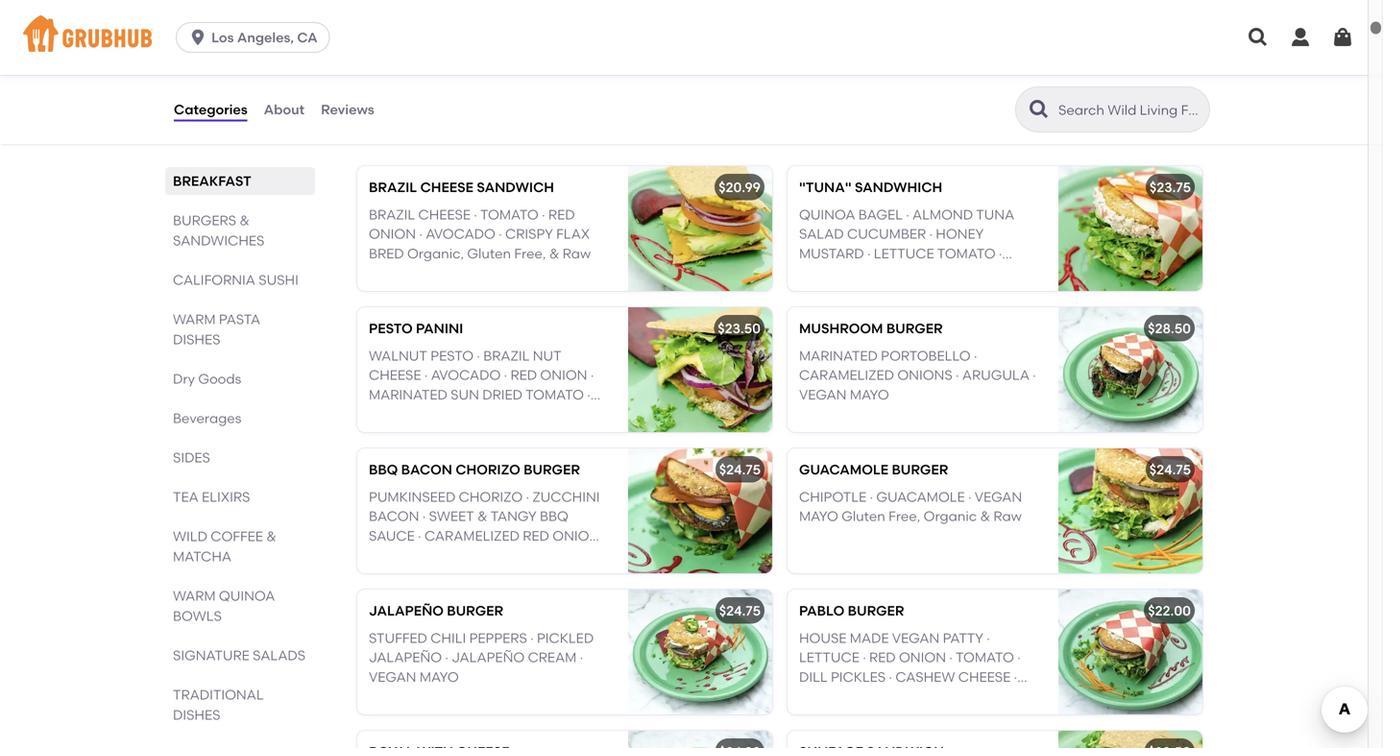 Task type: vqa. For each thing, say whether or not it's contained in the screenshot.
the $24.75 corresponding to PABLO BURGER
yes



Task type: describe. For each thing, give the bounding box(es) containing it.
raw inside brazil cheese · tomato · red onion  · avocado · crispy flax bred  organic, gluten free, & raw
[[563, 245, 591, 262]]

sides
[[173, 450, 210, 466]]

bbq
[[369, 462, 398, 478]]

guacamole burger image
[[1059, 449, 1203, 574]]

bbq bacon chorizo burger
[[369, 462, 580, 478]]

"tuna" sandwhich
[[799, 179, 943, 196]]

burger for chipotle · guacamole · vegan mayo  gluten free, organic & raw
[[892, 462, 948, 478]]

flax
[[556, 226, 590, 242]]

cream
[[528, 650, 577, 666]]

search icon image
[[1028, 98, 1051, 121]]

brazil cheese sandwich
[[369, 179, 554, 196]]

chipotle · guacamole · vegan mayo  gluten free, organic & raw
[[799, 489, 1022, 525]]

mushroom burger
[[799, 320, 943, 337]]

tomato inside quinoa bagel · almond tuna salad cucumber · honey mustard · lettuce tomato · chipotle · pickles
[[938, 245, 996, 262]]

mushroom
[[799, 320, 883, 337]]

· up organic
[[968, 489, 972, 505]]

mustard
[[799, 245, 864, 262]]

california sushi
[[173, 272, 299, 288]]

brazil for brazil cheese sandwich
[[369, 179, 417, 196]]

los angeles, ca
[[211, 29, 318, 46]]

1 vertical spatial burgers & sandwiches
[[173, 212, 265, 249]]

wild
[[173, 528, 207, 545]]

pablo burger image
[[1059, 590, 1203, 715]]

svg image inside los angeles, ca button
[[188, 28, 208, 47]]

warm quinoa bowls
[[173, 588, 275, 624]]

panini
[[416, 320, 463, 337]]

2 svg image from the left
[[1332, 26, 1355, 49]]

honey
[[936, 226, 984, 242]]

gluten inside brazil cheese · tomato · red onion  · avocado · crispy flax bred  organic, gluten free, & raw
[[467, 245, 511, 262]]

bowls
[[173, 608, 222, 624]]

brazil cheese sandwich image
[[628, 166, 772, 291]]

& inside chipotle · guacamole · vegan mayo  gluten free, organic & raw
[[980, 508, 991, 525]]

· down almond
[[929, 226, 933, 242]]

0 vertical spatial burgers & sandwiches
[[354, 121, 623, 146]]

1 svg image from the left
[[1289, 26, 1312, 49]]

quinoa bagel · almond tuna salad cucumber · honey mustard · lettuce tomato · chipotle · pickles
[[799, 206, 1015, 281]]

stuffed
[[369, 630, 427, 646]]

· left crispy
[[499, 226, 502, 242]]

brazil cheese · tomato · red onion  · avocado · crispy flax bred  organic, gluten free, & raw
[[369, 206, 591, 262]]

burger right chorizo
[[524, 462, 580, 478]]

ca
[[297, 29, 318, 46]]

"tuna" sandwhich image
[[1059, 166, 1203, 291]]

avocado
[[426, 226, 496, 242]]

& inside wild coffee & matcha
[[266, 528, 276, 545]]

quinoa inside quinoa bagel · almond tuna salad cucumber · honey mustard · lettuce tomato · chipotle · pickles
[[799, 206, 855, 223]]

chili
[[431, 630, 466, 646]]

cucumber
[[847, 226, 926, 242]]

sandwhich
[[855, 179, 943, 196]]

pablo
[[799, 603, 845, 619]]

pesto panini image
[[628, 307, 772, 432]]

signature salads
[[173, 648, 306, 664]]

california
[[173, 272, 255, 288]]

$23.50
[[718, 320, 761, 337]]

· right arugula
[[1033, 367, 1036, 383]]

$23.75
[[1150, 179, 1191, 196]]

"tuna"
[[799, 179, 852, 196]]

traditional dishes
[[173, 687, 264, 723]]

main navigation navigation
[[0, 0, 1383, 75]]

cheese for sandwich
[[420, 179, 474, 196]]

beverages
[[173, 410, 241, 427]]

about button
[[263, 75, 306, 144]]

guacamole inside chipotle · guacamole · vegan mayo  gluten free, organic & raw
[[877, 489, 965, 505]]

reviews button
[[320, 75, 375, 144]]

free, inside chipotle · guacamole · vegan mayo  gluten free, organic & raw
[[889, 508, 921, 525]]

bred
[[369, 245, 404, 262]]

warm pasta dishes
[[173, 311, 260, 348]]

vegan inside marinated portobello · caramelized onions · arugula · vegan mayo
[[799, 387, 847, 403]]

vegan inside stuffed chili peppers · pickled jalapeño · jalapeño cream · vegan mayo
[[369, 669, 416, 685]]

breakfast
[[173, 173, 251, 189]]

organic
[[924, 508, 977, 525]]

peppers
[[469, 630, 527, 646]]

tuna
[[976, 206, 1015, 223]]

angeles,
[[237, 29, 294, 46]]

stuffed chili peppers · pickled jalapeño · jalapeño cream · vegan mayo
[[369, 630, 594, 685]]

matcha
[[173, 549, 231, 565]]

salad
[[799, 226, 844, 242]]

guacamole burger
[[799, 462, 948, 478]]

· down guacamole burger
[[870, 489, 873, 505]]

elixirs
[[202, 489, 250, 505]]

· up organic,
[[419, 226, 423, 242]]

dry
[[173, 371, 195, 387]]



Task type: locate. For each thing, give the bounding box(es) containing it.
Search Wild Living Foods search field
[[1057, 101, 1204, 119]]

chorizo
[[456, 462, 520, 478]]

· up the cream
[[530, 630, 534, 646]]

burgers & sandwiches up california
[[173, 212, 265, 249]]

jalapeño down peppers
[[452, 650, 525, 666]]

royal with cheese image
[[628, 731, 772, 748]]

dishes inside traditional dishes
[[173, 707, 220, 723]]

1 vertical spatial guacamole
[[877, 489, 965, 505]]

burger up the portobello at the right top
[[887, 320, 943, 337]]

& inside the burgers & sandwiches
[[240, 212, 250, 229]]

cheese
[[420, 179, 474, 196], [418, 206, 471, 223]]

los angeles, ca button
[[176, 22, 338, 53]]

1 horizontal spatial svg image
[[1247, 26, 1270, 49]]

0 horizontal spatial svg image
[[188, 28, 208, 47]]

free,
[[514, 245, 546, 262], [889, 508, 921, 525]]

svg image
[[1247, 26, 1270, 49], [188, 28, 208, 47]]

vegan
[[799, 387, 847, 403], [975, 489, 1022, 505], [369, 669, 416, 685]]

0 vertical spatial cheese
[[420, 179, 474, 196]]

0 horizontal spatial raw
[[563, 245, 591, 262]]

tea
[[173, 489, 199, 505]]

quinoa inside warm quinoa bowls
[[219, 588, 275, 604]]

guacamole up chipotle · guacamole · vegan mayo  gluten free, organic & raw
[[799, 462, 889, 478]]

0 horizontal spatial burgers
[[173, 212, 236, 229]]

categories
[[174, 101, 248, 118]]

1 vertical spatial dishes
[[173, 707, 220, 723]]

0 vertical spatial warm
[[173, 311, 216, 328]]

free, down crispy
[[514, 245, 546, 262]]

0 horizontal spatial quinoa
[[219, 588, 275, 604]]

& down breakfast
[[240, 212, 250, 229]]

dry goods
[[173, 371, 241, 387]]

goods
[[198, 371, 241, 387]]

jalapeño burger
[[369, 603, 503, 619]]

burger for stuffed chili peppers · pickled jalapeño · jalapeño cream · vegan mayo
[[447, 603, 503, 619]]

2 vertical spatial mayo
[[420, 669, 459, 685]]

1 vertical spatial vegan
[[975, 489, 1022, 505]]

· down tuna
[[999, 245, 1002, 262]]

1 vertical spatial brazil
[[369, 206, 415, 223]]

vegan up organic
[[975, 489, 1022, 505]]

1 horizontal spatial burgers
[[354, 121, 453, 146]]

dishes
[[173, 331, 220, 348], [173, 707, 220, 723]]

· up the avocado
[[474, 206, 477, 223]]

0 vertical spatial vegan
[[799, 387, 847, 403]]

vegan down stuffed
[[369, 669, 416, 685]]

tomato inside brazil cheese · tomato · red onion  · avocado · crispy flax bred  organic, gluten free, & raw
[[480, 206, 539, 223]]

sandwiches up california
[[173, 233, 265, 249]]

burgers
[[354, 121, 453, 146], [173, 212, 236, 229]]

pablo burger
[[799, 603, 904, 619]]

· right bagel
[[906, 206, 910, 223]]

0 vertical spatial mayo
[[850, 387, 889, 403]]

vegan down "caramelized"
[[799, 387, 847, 403]]

warm inside warm quinoa bowls
[[173, 588, 216, 604]]

brazil for brazil cheese · tomato · red onion  · avocado · crispy flax bred  organic, gluten free, & raw
[[369, 206, 415, 223]]

$28.50
[[1148, 320, 1191, 337]]

· right onions
[[956, 367, 959, 383]]

bbq bacon chorizo burger image
[[628, 449, 772, 574]]

dishes inside warm pasta dishes
[[173, 331, 220, 348]]

raw
[[563, 245, 591, 262], [994, 508, 1022, 525]]

tea elixirs
[[173, 489, 250, 505]]

gluten down the avocado
[[467, 245, 511, 262]]

& right 'coffee'
[[266, 528, 276, 545]]

1 horizontal spatial mayo
[[799, 508, 839, 525]]

$20.99
[[719, 179, 761, 196]]

pickles
[[877, 265, 932, 281]]

1 horizontal spatial tomato
[[938, 245, 996, 262]]

marinated portobello · caramelized onions · arugula · vegan mayo
[[799, 348, 1036, 403]]

· down chili
[[445, 650, 449, 666]]

sandwich
[[477, 179, 554, 196]]

caramelized
[[799, 367, 894, 383]]

mayo down guacamole burger
[[799, 508, 839, 525]]

2 chipotle from the top
[[799, 489, 867, 505]]

dishes up "dry goods"
[[173, 331, 220, 348]]

burgers down reviews
[[354, 121, 453, 146]]

2 vertical spatial vegan
[[369, 669, 416, 685]]

guacamole
[[799, 462, 889, 478], [877, 489, 965, 505]]

mayo inside chipotle · guacamole · vegan mayo  gluten free, organic & raw
[[799, 508, 839, 525]]

burger up peppers
[[447, 603, 503, 619]]

0 horizontal spatial gluten
[[467, 245, 511, 262]]

1 horizontal spatial raw
[[994, 508, 1022, 525]]

2 horizontal spatial vegan
[[975, 489, 1022, 505]]

raw right organic
[[994, 508, 1022, 525]]

reviews
[[321, 101, 374, 118]]

mayo down chili
[[420, 669, 459, 685]]

bagel
[[859, 206, 903, 223]]

0 horizontal spatial vegan
[[369, 669, 416, 685]]

vegan inside chipotle · guacamole · vegan mayo  gluten free, organic & raw
[[975, 489, 1022, 505]]

warm
[[173, 311, 216, 328], [173, 588, 216, 604]]

2 dishes from the top
[[173, 707, 220, 723]]

dishes down traditional
[[173, 707, 220, 723]]

1 vertical spatial mayo
[[799, 508, 839, 525]]

signature
[[173, 648, 250, 664]]

1 dishes from the top
[[173, 331, 220, 348]]

· down pickled
[[580, 650, 583, 666]]

bacon
[[401, 462, 452, 478]]

1 brazil from the top
[[369, 179, 417, 196]]

& right organic
[[980, 508, 991, 525]]

1 vertical spatial quinoa
[[219, 588, 275, 604]]

los
[[211, 29, 234, 46]]

0 vertical spatial brazil
[[369, 179, 417, 196]]

1 horizontal spatial vegan
[[799, 387, 847, 403]]

& inside brazil cheese · tomato · red onion  · avocado · crispy flax bred  organic, gluten free, & raw
[[549, 245, 560, 262]]

0 vertical spatial burgers
[[354, 121, 453, 146]]

gluten
[[467, 245, 511, 262], [842, 508, 886, 525]]

tomato up crispy
[[480, 206, 539, 223]]

burger
[[887, 320, 943, 337], [524, 462, 580, 478], [892, 462, 948, 478], [447, 603, 503, 619], [848, 603, 904, 619]]

jalapeño burger image
[[628, 590, 772, 715]]

1 vertical spatial chipotle
[[799, 489, 867, 505]]

1 vertical spatial raw
[[994, 508, 1022, 525]]

warm up bowls
[[173, 588, 216, 604]]

tomato down honey
[[938, 245, 996, 262]]

gluten inside chipotle · guacamole · vegan mayo  gluten free, organic & raw
[[842, 508, 886, 525]]

·
[[474, 206, 477, 223], [542, 206, 545, 223], [906, 206, 910, 223], [419, 226, 423, 242], [499, 226, 502, 242], [929, 226, 933, 242], [868, 245, 871, 262], [999, 245, 1002, 262], [870, 265, 873, 281], [974, 348, 977, 364], [956, 367, 959, 383], [1033, 367, 1036, 383], [870, 489, 873, 505], [968, 489, 972, 505], [530, 630, 534, 646], [445, 650, 449, 666], [580, 650, 583, 666]]

&
[[458, 121, 474, 146], [240, 212, 250, 229], [549, 245, 560, 262], [980, 508, 991, 525], [266, 528, 276, 545]]

pickled
[[537, 630, 594, 646]]

categories button
[[173, 75, 249, 144]]

chipotle down guacamole burger
[[799, 489, 867, 505]]

gluten down guacamole burger
[[842, 508, 886, 525]]

chipotle down mustard
[[799, 265, 867, 281]]

about
[[264, 101, 305, 118]]

warm for warm pasta dishes
[[173, 311, 216, 328]]

crispy
[[505, 226, 553, 242]]

1 horizontal spatial sandwiches
[[479, 121, 623, 146]]

· left pickles
[[870, 265, 873, 281]]

2 warm from the top
[[173, 588, 216, 604]]

red
[[549, 206, 575, 223]]

mayo
[[850, 387, 889, 403], [799, 508, 839, 525], [420, 669, 459, 685]]

sandwiches up sandwich
[[479, 121, 623, 146]]

almond
[[913, 206, 973, 223]]

mayo inside stuffed chili peppers · pickled jalapeño · jalapeño cream · vegan mayo
[[420, 669, 459, 685]]

burgers inside the burgers & sandwiches
[[173, 212, 236, 229]]

free, inside brazil cheese · tomato · red onion  · avocado · crispy flax bred  organic, gluten free, & raw
[[514, 245, 546, 262]]

guacamole up organic
[[877, 489, 965, 505]]

1 vertical spatial free,
[[889, 508, 921, 525]]

· left the "red"
[[542, 206, 545, 223]]

0 vertical spatial dishes
[[173, 331, 220, 348]]

pesto
[[369, 320, 413, 337]]

chipotle inside quinoa bagel · almond tuna salad cucumber · honey mustard · lettuce tomato · chipotle · pickles
[[799, 265, 867, 281]]

jalapeño down stuffed
[[369, 650, 442, 666]]

0 vertical spatial raw
[[563, 245, 591, 262]]

pesto panini
[[369, 320, 463, 337]]

2 horizontal spatial mayo
[[850, 387, 889, 403]]

free, left organic
[[889, 508, 921, 525]]

organic,
[[407, 245, 464, 262]]

warm for warm quinoa bowls
[[173, 588, 216, 604]]

mushroom burger image
[[1059, 307, 1203, 432]]

quinoa up salad
[[799, 206, 855, 223]]

$24.75 for guacamole burger
[[719, 462, 761, 478]]

wild coffee & matcha
[[173, 528, 276, 565]]

1 horizontal spatial burgers & sandwiches
[[354, 121, 623, 146]]

quinoa
[[799, 206, 855, 223], [219, 588, 275, 604]]

1 horizontal spatial gluten
[[842, 508, 886, 525]]

quinoa up bowls
[[219, 588, 275, 604]]

portobello
[[881, 348, 971, 364]]

1 warm from the top
[[173, 311, 216, 328]]

burgers down breakfast
[[173, 212, 236, 229]]

warm inside warm pasta dishes
[[173, 311, 216, 328]]

raw down flax
[[563, 245, 591, 262]]

$24.75
[[719, 462, 761, 478], [1150, 462, 1191, 478], [719, 603, 761, 619]]

0 horizontal spatial free,
[[514, 245, 546, 262]]

0 vertical spatial guacamole
[[799, 462, 889, 478]]

raw inside chipotle · guacamole · vegan mayo  gluten free, organic & raw
[[994, 508, 1022, 525]]

traditional
[[173, 687, 264, 703]]

sunface sandwich image
[[1059, 731, 1203, 748]]

burger for marinated portobello · caramelized onions · arugula · vegan mayo
[[887, 320, 943, 337]]

1 vertical spatial burgers
[[173, 212, 236, 229]]

1 vertical spatial tomato
[[938, 245, 996, 262]]

mayo inside marinated portobello · caramelized onions · arugula · vegan mayo
[[850, 387, 889, 403]]

burgers & sandwiches
[[354, 121, 623, 146], [173, 212, 265, 249]]

svg image
[[1289, 26, 1312, 49], [1332, 26, 1355, 49]]

& down flax
[[549, 245, 560, 262]]

1 vertical spatial warm
[[173, 588, 216, 604]]

burger right pablo
[[848, 603, 904, 619]]

1 vertical spatial gluten
[[842, 508, 886, 525]]

sushi
[[259, 272, 299, 288]]

& up "brazil cheese sandwich" on the top left of the page
[[458, 121, 474, 146]]

· down cucumber
[[868, 245, 871, 262]]

1 chipotle from the top
[[799, 265, 867, 281]]

0 horizontal spatial tomato
[[480, 206, 539, 223]]

1 horizontal spatial free,
[[889, 508, 921, 525]]

2 brazil from the top
[[369, 206, 415, 223]]

brazil
[[369, 179, 417, 196], [369, 206, 415, 223]]

sandwiches
[[479, 121, 623, 146], [173, 233, 265, 249]]

$24.75 for pablo burger
[[719, 603, 761, 619]]

salads
[[253, 648, 306, 664]]

pasta
[[219, 311, 260, 328]]

brazil inside brazil cheese · tomato · red onion  · avocado · crispy flax bred  organic, gluten free, & raw
[[369, 206, 415, 223]]

$22.00
[[1148, 603, 1191, 619]]

arugula
[[963, 367, 1030, 383]]

0 vertical spatial tomato
[[480, 206, 539, 223]]

0 vertical spatial quinoa
[[799, 206, 855, 223]]

0 horizontal spatial mayo
[[420, 669, 459, 685]]

warm down california
[[173, 311, 216, 328]]

cheese for ·
[[418, 206, 471, 223]]

1 vertical spatial sandwiches
[[173, 233, 265, 249]]

burgers & sandwiches up "brazil cheese sandwich" on the top left of the page
[[354, 121, 623, 146]]

0 horizontal spatial burgers & sandwiches
[[173, 212, 265, 249]]

1 horizontal spatial svg image
[[1332, 26, 1355, 49]]

jalapeño
[[369, 603, 444, 619], [369, 650, 442, 666], [452, 650, 525, 666]]

1 vertical spatial cheese
[[418, 206, 471, 223]]

· up arugula
[[974, 348, 977, 364]]

0 vertical spatial sandwiches
[[479, 121, 623, 146]]

burger up chipotle · guacamole · vegan mayo  gluten free, organic & raw
[[892, 462, 948, 478]]

marinated
[[799, 348, 878, 364]]

mayo down "caramelized"
[[850, 387, 889, 403]]

0 vertical spatial gluten
[[467, 245, 511, 262]]

1 horizontal spatial quinoa
[[799, 206, 855, 223]]

lettuce
[[874, 245, 934, 262]]

coffee
[[211, 528, 263, 545]]

jalapeño up stuffed
[[369, 603, 444, 619]]

0 horizontal spatial svg image
[[1289, 26, 1312, 49]]

0 vertical spatial chipotle
[[799, 265, 867, 281]]

chipotle inside chipotle · guacamole · vegan mayo  gluten free, organic & raw
[[799, 489, 867, 505]]

onions
[[898, 367, 953, 383]]

cheese inside brazil cheese · tomato · red onion  · avocado · crispy flax bred  organic, gluten free, & raw
[[418, 206, 471, 223]]

0 horizontal spatial sandwiches
[[173, 233, 265, 249]]

onion
[[369, 226, 416, 242]]

0 vertical spatial free,
[[514, 245, 546, 262]]



